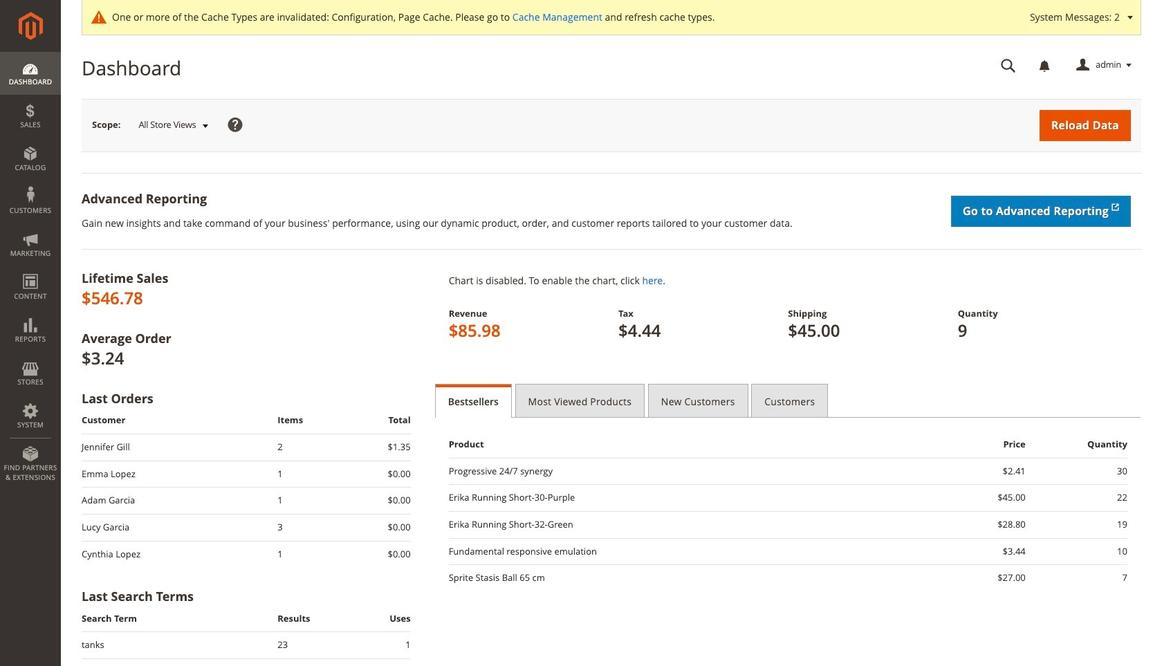 Task type: locate. For each thing, give the bounding box(es) containing it.
None text field
[[992, 53, 1026, 78]]

tab list
[[435, 384, 1142, 418]]

menu bar
[[0, 52, 61, 489]]



Task type: describe. For each thing, give the bounding box(es) containing it.
magento admin panel image
[[18, 12, 43, 40]]



